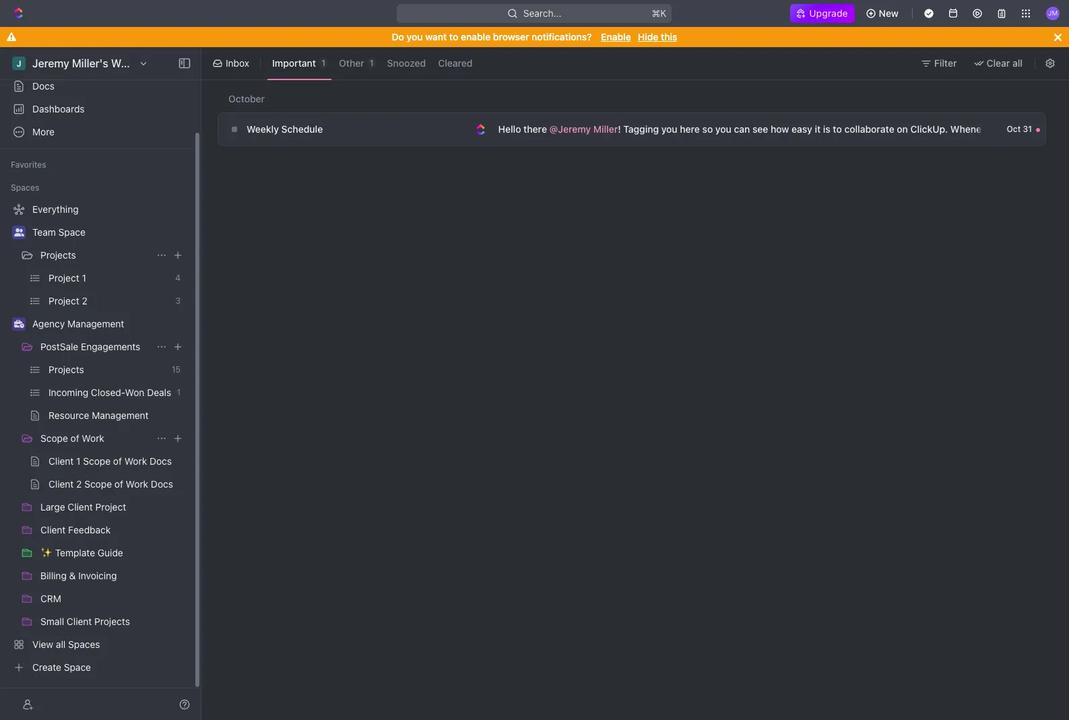 Task type: vqa. For each thing, say whether or not it's contained in the screenshot.
🏡
no



Task type: describe. For each thing, give the bounding box(es) containing it.
filter
[[934, 57, 957, 69]]

incoming closed-won deals link
[[49, 382, 171, 404]]

engagements
[[81, 341, 140, 352]]

management for resource management
[[92, 410, 149, 421]]

invoicing
[[78, 570, 117, 581]]

j
[[16, 58, 21, 68]]

enable
[[601, 31, 631, 42]]

scope for 2
[[84, 478, 112, 490]]

0 vertical spatial projects link
[[40, 245, 151, 266]]

favorites button
[[5, 157, 52, 173]]

resource management link
[[49, 405, 186, 426]]

client for 1
[[49, 455, 74, 467]]

client 2 scope of work docs link
[[49, 474, 186, 495]]

✨ template guide
[[40, 547, 123, 559]]

view all spaces link
[[5, 634, 186, 656]]

tab list containing important
[[265, 44, 480, 82]]

2 for client
[[76, 478, 82, 490]]

team
[[32, 226, 56, 238]]

cleared
[[438, 57, 473, 69]]

client feedback
[[40, 524, 111, 536]]

large client project
[[40, 501, 126, 513]]

important
[[272, 57, 316, 69]]

postsale engagements
[[40, 341, 140, 352]]

⌘k
[[652, 7, 667, 19]]

work for 1
[[124, 455, 147, 467]]

more button
[[5, 121, 189, 143]]

agency management
[[32, 318, 124, 329]]

this
[[661, 31, 677, 42]]

template
[[55, 547, 95, 559]]

2 for project
[[82, 295, 87, 307]]

all for clear
[[1013, 57, 1023, 69]]

project for project 2
[[49, 295, 79, 307]]

docs for client 1 scope of work docs
[[150, 455, 172, 467]]

create
[[32, 662, 61, 673]]

deals
[[147, 387, 171, 398]]

weekly schedule
[[247, 123, 323, 135]]

large
[[40, 501, 65, 513]]

create space
[[32, 662, 91, 673]]

dashboards link
[[5, 98, 189, 120]]

enable
[[461, 31, 491, 42]]

billing & invoicing
[[40, 570, 117, 581]]

to
[[449, 31, 458, 42]]

notifications?
[[532, 31, 592, 42]]

client inside the small client projects link
[[67, 616, 92, 627]]

do you want to enable browser notifications? enable hide this
[[392, 31, 677, 42]]

3
[[175, 296, 181, 306]]

4
[[175, 273, 181, 283]]

guide
[[98, 547, 123, 559]]

resource management
[[49, 410, 149, 421]]

agency
[[32, 318, 65, 329]]

oct 31
[[1007, 124, 1032, 134]]

won
[[125, 387, 144, 398]]

upgrade link
[[791, 4, 855, 23]]

spaces inside the view all spaces 'link'
[[68, 639, 100, 650]]

project 2
[[49, 295, 87, 307]]

oct
[[1007, 124, 1021, 134]]

you
[[407, 31, 423, 42]]

project 1
[[49, 272, 86, 284]]

jeremy miller's workspace, , element
[[12, 57, 26, 70]]

project 1 link
[[49, 267, 170, 289]]

small client projects link
[[40, 611, 186, 633]]

project for project 1
[[49, 272, 79, 284]]

team space link
[[32, 222, 186, 243]]

postsale
[[40, 341, 78, 352]]

billing
[[40, 570, 67, 581]]

2 vertical spatial project
[[95, 501, 126, 513]]

view
[[32, 639, 53, 650]]

jm button
[[1042, 3, 1064, 24]]

0 vertical spatial of
[[70, 433, 79, 444]]

1 for client 1 scope of work docs
[[76, 455, 81, 467]]

management for agency management
[[67, 318, 124, 329]]

jm
[[1048, 9, 1058, 17]]

1 vertical spatial projects
[[49, 364, 84, 375]]

everything link
[[5, 199, 186, 220]]

client 1 scope of work docs
[[49, 455, 172, 467]]

docs link
[[5, 75, 189, 97]]

inbox
[[226, 57, 249, 69]]

clear
[[987, 57, 1010, 69]]

1 for project 1
[[82, 272, 86, 284]]

jeremy miller's workspace
[[32, 57, 167, 69]]

new button
[[860, 3, 907, 24]]

client for 2
[[49, 478, 74, 490]]

new
[[879, 7, 899, 19]]

0 vertical spatial scope
[[40, 433, 68, 444]]



Task type: locate. For each thing, give the bounding box(es) containing it.
client inside client 2 scope of work docs 'link'
[[49, 478, 74, 490]]

all for view
[[56, 639, 66, 650]]

tree
[[5, 199, 189, 678]]

spaces down favorites 'button' in the top left of the page
[[11, 183, 39, 193]]

clear all button
[[968, 53, 1031, 74]]

0 vertical spatial docs
[[32, 80, 55, 92]]

1 vertical spatial scope
[[83, 455, 111, 467]]

of inside 'link'
[[114, 478, 123, 490]]

&
[[69, 570, 76, 581]]

1 vertical spatial projects link
[[49, 359, 166, 381]]

small
[[40, 616, 64, 627]]

scope inside 'link'
[[84, 478, 112, 490]]

october
[[228, 93, 265, 104]]

1 left other
[[321, 58, 325, 68]]

of for 1
[[113, 455, 122, 467]]

work for 2
[[126, 478, 148, 490]]

resource
[[49, 410, 89, 421]]

tree containing everything
[[5, 199, 189, 678]]

billing & invoicing link
[[40, 565, 186, 587]]

1 up project 2
[[82, 272, 86, 284]]

search...
[[524, 7, 562, 19]]

of down the resource
[[70, 433, 79, 444]]

client
[[49, 455, 74, 467], [49, 478, 74, 490], [68, 501, 93, 513], [40, 524, 66, 536], [67, 616, 92, 627]]

projects link up closed-
[[49, 359, 166, 381]]

client 2 scope of work docs
[[49, 478, 173, 490]]

filter button
[[916, 53, 965, 74]]

project down client 2 scope of work docs in the left of the page
[[95, 501, 126, 513]]

15
[[172, 364, 181, 375]]

crm link
[[40, 588, 186, 610]]

1 inside client 1 scope of work docs link
[[76, 455, 81, 467]]

1 inside project 1 link
[[82, 272, 86, 284]]

1 inside incoming closed-won deals 1
[[177, 387, 181, 398]]

schedule
[[281, 123, 323, 135]]

of up client 2 scope of work docs 'link' at the bottom left of page
[[113, 455, 122, 467]]

0 vertical spatial spaces
[[11, 183, 39, 193]]

2 vertical spatial of
[[114, 478, 123, 490]]

cleared button
[[433, 53, 477, 74]]

1 horizontal spatial spaces
[[68, 639, 100, 650]]

dashboards
[[32, 103, 85, 115]]

user group image
[[14, 228, 24, 236]]

1 vertical spatial management
[[92, 410, 149, 421]]

projects down crm link
[[94, 616, 130, 627]]

projects link down team space link in the top left of the page
[[40, 245, 151, 266]]

all inside button
[[1013, 57, 1023, 69]]

miller's
[[72, 57, 108, 69]]

2 vertical spatial scope
[[84, 478, 112, 490]]

sidebar navigation
[[0, 47, 204, 720]]

projects link
[[40, 245, 151, 266], [49, 359, 166, 381]]

docs inside 'link'
[[151, 478, 173, 490]]

1 vertical spatial docs
[[150, 455, 172, 467]]

all inside 'link'
[[56, 639, 66, 650]]

all right view
[[56, 639, 66, 650]]

of for 2
[[114, 478, 123, 490]]

tree inside sidebar 'navigation'
[[5, 199, 189, 678]]

want
[[425, 31, 447, 42]]

space for create space
[[64, 662, 91, 673]]

client down large
[[40, 524, 66, 536]]

incoming closed-won deals 1
[[49, 387, 181, 398]]

client inside client feedback link
[[40, 524, 66, 536]]

1 vertical spatial space
[[64, 662, 91, 673]]

crm
[[40, 593, 61, 604]]

client for feedback
[[40, 524, 66, 536]]

snoozed button
[[382, 53, 431, 74]]

unread image
[[1036, 128, 1040, 132]]

scope down client 1 scope of work docs
[[84, 478, 112, 490]]

project up project 2
[[49, 272, 79, 284]]

other 1
[[339, 57, 374, 69]]

work inside 'link'
[[126, 478, 148, 490]]

jeremy
[[32, 57, 69, 69]]

2 vertical spatial work
[[126, 478, 148, 490]]

0 vertical spatial 2
[[82, 295, 87, 307]]

1 for other 1
[[370, 58, 374, 68]]

docs down client 1 scope of work docs link
[[151, 478, 173, 490]]

0 vertical spatial project
[[49, 272, 79, 284]]

agency management link
[[32, 313, 186, 335]]

tab list
[[265, 44, 480, 82]]

client inside large client project link
[[68, 501, 93, 513]]

spaces down the small client projects
[[68, 639, 100, 650]]

closed-
[[91, 387, 125, 398]]

✨
[[40, 547, 53, 559]]

0 vertical spatial all
[[1013, 57, 1023, 69]]

docs for client 2 scope of work docs
[[151, 478, 173, 490]]

work down client 1 scope of work docs link
[[126, 478, 148, 490]]

1 vertical spatial of
[[113, 455, 122, 467]]

docs
[[32, 80, 55, 92], [150, 455, 172, 467], [151, 478, 173, 490]]

all right clear
[[1013, 57, 1023, 69]]

31
[[1023, 124, 1032, 134]]

project 2 link
[[49, 290, 170, 312]]

of
[[70, 433, 79, 444], [113, 455, 122, 467], [114, 478, 123, 490]]

scope down scope of work link
[[83, 455, 111, 467]]

2 up the large client project
[[76, 478, 82, 490]]

docs up client 2 scope of work docs 'link' at the bottom left of page
[[150, 455, 172, 467]]

1 vertical spatial spaces
[[68, 639, 100, 650]]

1 vertical spatial work
[[124, 455, 147, 467]]

important 1
[[272, 57, 325, 69]]

postsale engagements link
[[40, 336, 151, 358]]

feedback
[[68, 524, 111, 536]]

clear all
[[987, 57, 1023, 69]]

scope for 1
[[83, 455, 111, 467]]

client inside client 1 scope of work docs link
[[49, 455, 74, 467]]

projects down team space on the top
[[40, 249, 76, 261]]

1 vertical spatial all
[[56, 639, 66, 650]]

projects up incoming
[[49, 364, 84, 375]]

1 inside other 1
[[370, 58, 374, 68]]

0 vertical spatial space
[[58, 226, 85, 238]]

project down project 1
[[49, 295, 79, 307]]

everything
[[32, 203, 79, 215]]

docs down jeremy
[[32, 80, 55, 92]]

do
[[392, 31, 404, 42]]

business time image
[[14, 320, 24, 328]]

large client project link
[[40, 497, 186, 518]]

management
[[67, 318, 124, 329], [92, 410, 149, 421]]

of down client 1 scope of work docs link
[[114, 478, 123, 490]]

0 vertical spatial work
[[82, 433, 104, 444]]

2 vertical spatial projects
[[94, 616, 130, 627]]

weekly
[[247, 123, 279, 135]]

scope
[[40, 433, 68, 444], [83, 455, 111, 467], [84, 478, 112, 490]]

upgrade
[[809, 7, 848, 19]]

workspace
[[111, 57, 167, 69]]

2 inside 'link'
[[76, 478, 82, 490]]

hide
[[638, 31, 659, 42]]

2 vertical spatial docs
[[151, 478, 173, 490]]

small client projects
[[40, 616, 130, 627]]

space for team space
[[58, 226, 85, 238]]

scope of work link
[[40, 428, 151, 449]]

more
[[32, 126, 55, 137]]

view all spaces
[[32, 639, 100, 650]]

client up client feedback
[[68, 501, 93, 513]]

1 vertical spatial 2
[[76, 478, 82, 490]]

1 right deals
[[177, 387, 181, 398]]

1 for important 1
[[321, 58, 325, 68]]

1 right other
[[370, 58, 374, 68]]

client up view all spaces
[[67, 616, 92, 627]]

1 horizontal spatial all
[[1013, 57, 1023, 69]]

snoozed
[[387, 57, 426, 69]]

2 up agency management
[[82, 295, 87, 307]]

client up large
[[49, 478, 74, 490]]

1 vertical spatial project
[[49, 295, 79, 307]]

space down view all spaces
[[64, 662, 91, 673]]

1 inside important 1
[[321, 58, 325, 68]]

client down scope of work
[[49, 455, 74, 467]]

work
[[82, 433, 104, 444], [124, 455, 147, 467], [126, 478, 148, 490]]

scope down the resource
[[40, 433, 68, 444]]

space right team
[[58, 226, 85, 238]]

work up client 2 scope of work docs 'link' at the bottom left of page
[[124, 455, 147, 467]]

0 vertical spatial management
[[67, 318, 124, 329]]

management down incoming closed-won deals 1
[[92, 410, 149, 421]]

management up the postsale engagements link
[[67, 318, 124, 329]]

work down resource management
[[82, 433, 104, 444]]

1
[[321, 58, 325, 68], [370, 58, 374, 68], [82, 272, 86, 284], [177, 387, 181, 398], [76, 455, 81, 467]]

projects
[[40, 249, 76, 261], [49, 364, 84, 375], [94, 616, 130, 627]]

incoming
[[49, 387, 88, 398]]

create space link
[[5, 657, 186, 678]]

client 1 scope of work docs link
[[49, 451, 186, 472]]

0 vertical spatial projects
[[40, 249, 76, 261]]

team space
[[32, 226, 85, 238]]

0 horizontal spatial spaces
[[11, 183, 39, 193]]

0 horizontal spatial all
[[56, 639, 66, 650]]

project
[[49, 272, 79, 284], [49, 295, 79, 307], [95, 501, 126, 513]]

client feedback link
[[40, 519, 186, 541]]

1 down scope of work
[[76, 455, 81, 467]]



